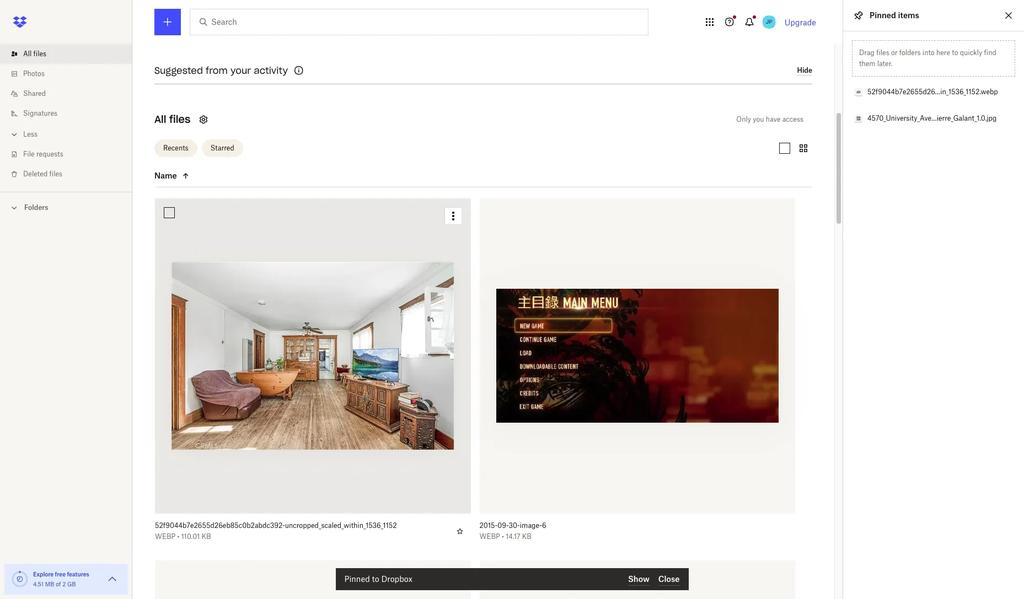 Task type: describe. For each thing, give the bounding box(es) containing it.
file, 1703238.jpg row
[[480, 561, 795, 600]]

photos link
[[9, 64, 132, 84]]

file requests link
[[9, 145, 132, 164]]

file, 2015-09-30-image-6.webp row
[[480, 198, 795, 549]]

52f9044b7e2655d26eb85c0b2abdc392 uncropped_scaled_within_1536_1152.webp image
[[852, 85, 865, 99]]

• inside 2015-09-30-image-6 webp • 14.17 kb
[[502, 533, 504, 541]]

list containing all files
[[0, 38, 132, 192]]

kb inside 52f9044b7e2655d26eb85c0b2abdc392-uncropped_scaled_within_1536_1152 webp • 110.01 kb
[[202, 533, 211, 541]]

Search in folder "Dropbox" text field
[[211, 16, 625, 28]]

name button
[[154, 169, 247, 183]]

kb inside 2015-09-30-image-6 webp • 14.17 kb
[[522, 533, 532, 541]]

explore
[[33, 571, 54, 578]]

4.51
[[33, 581, 44, 588]]

folders
[[24, 204, 48, 212]]

52f9044b7e2655d26…in_1536_1152.webp
[[868, 88, 998, 96]]

your
[[231, 65, 251, 76]]

alert containing show
[[336, 569, 689, 591]]

show button
[[628, 573, 650, 586]]

dropbox inside alert
[[381, 575, 412, 584]]

1 vertical spatial files
[[169, 113, 191, 125]]

hide button
[[797, 67, 812, 76]]

starred button
[[202, 140, 243, 157]]

less
[[23, 130, 38, 138]]

deleted
[[23, 170, 48, 178]]

2
[[62, 581, 66, 588]]

files for all files link
[[33, 50, 46, 58]]

pinned for pinned items
[[870, 10, 896, 20]]

file, 4570_university_ave____pierre_galant_1.0.jpg row
[[155, 561, 471, 600]]

less image
[[9, 129, 20, 140]]

uncropped_scaled_within_1536_1152
[[285, 522, 397, 530]]

upgrade link
[[785, 17, 816, 27]]

14.17
[[506, 533, 520, 541]]

signatures link
[[9, 104, 132, 124]]

close button
[[658, 573, 680, 586]]

4570_university_ave____pierre_galant_1.0.jpg image
[[852, 112, 865, 125]]

suggested from your activity
[[154, 65, 288, 76]]

jp button
[[760, 13, 778, 31]]

activity
[[254, 65, 288, 76]]

to
[[372, 575, 379, 584]]

all files link
[[9, 44, 132, 64]]

only you have access
[[737, 115, 804, 123]]

52f9044b7e2655d26…in_1536_1152.webp link
[[868, 87, 998, 98]]

file, 52f9044b7e2655d26eb85c0b2abdc392-uncropped_scaled_within_1536_1152.webp row
[[155, 198, 482, 549]]

features
[[67, 571, 89, 578]]

shared link
[[9, 84, 132, 104]]

requests
[[36, 150, 63, 158]]

access
[[782, 115, 804, 123]]

webp inside 2015-09-30-image-6 webp • 14.17 kb
[[480, 533, 500, 541]]

1 horizontal spatial all files
[[154, 113, 191, 125]]

6
[[542, 522, 546, 530]]

0 vertical spatial dropbox
[[772, 63, 799, 72]]

deleted files
[[23, 170, 62, 178]]

deleted files link
[[9, 164, 132, 184]]

mb
[[45, 581, 54, 588]]

close right sidebar image
[[1002, 9, 1015, 22]]

dropbox link
[[772, 62, 799, 73]]

recents
[[163, 144, 188, 152]]

dropbox image
[[9, 11, 31, 33]]

shared
[[23, 89, 46, 98]]



Task type: vqa. For each thing, say whether or not it's contained in the screenshot.
the middle files
yes



Task type: locate. For each thing, give the bounding box(es) containing it.
•
[[177, 533, 180, 541], [502, 533, 504, 541]]

of
[[56, 581, 61, 588]]

files inside all files link
[[33, 50, 46, 58]]

have
[[766, 115, 781, 123]]

0 horizontal spatial •
[[177, 533, 180, 541]]

list
[[0, 38, 132, 192]]

1 horizontal spatial kb
[[522, 533, 532, 541]]

1 vertical spatial pinned
[[344, 575, 370, 584]]

2 horizontal spatial files
[[169, 113, 191, 125]]

you
[[753, 115, 764, 123]]

2 kb from the left
[[522, 533, 532, 541]]

pinned to dropbox
[[344, 575, 412, 584]]

4570_university_ave…ierre_galant_1.0.jpg link
[[868, 113, 998, 124]]

09-
[[498, 522, 509, 530]]

explore free features 4.51 mb of 2 gb
[[33, 571, 89, 588]]

0 horizontal spatial webp
[[155, 533, 176, 541]]

files right deleted
[[49, 170, 62, 178]]

pinned for pinned to dropbox
[[344, 575, 370, 584]]

2 vertical spatial files
[[49, 170, 62, 178]]

files for "deleted files" link at the top of the page
[[49, 170, 62, 178]]

signatures
[[23, 109, 57, 117]]

image-
[[520, 522, 542, 530]]

1 horizontal spatial dropbox
[[772, 63, 799, 72]]

1 horizontal spatial webp
[[480, 533, 500, 541]]

kb down image-
[[522, 533, 532, 541]]

0 horizontal spatial kb
[[202, 533, 211, 541]]

30-
[[509, 522, 520, 530]]

all files list item
[[0, 44, 132, 64]]

free
[[55, 571, 66, 578]]

• left the 110.01 at the left bottom of the page
[[177, 533, 180, 541]]

files up photos
[[33, 50, 46, 58]]

dropbox down the upgrade
[[772, 63, 799, 72]]

all inside list item
[[23, 50, 32, 58]]

upgrade
[[785, 17, 816, 27]]

only
[[737, 115, 751, 123]]

file requests
[[23, 150, 63, 158]]

starred
[[210, 144, 234, 152]]

files
[[33, 50, 46, 58], [169, 113, 191, 125], [49, 170, 62, 178]]

pinned
[[870, 10, 896, 20], [344, 575, 370, 584]]

0 horizontal spatial pinned
[[344, 575, 370, 584]]

1 horizontal spatial pinned
[[870, 10, 896, 20]]

files left folder settings "icon"
[[169, 113, 191, 125]]

pinned items
[[870, 10, 919, 20]]

1 • from the left
[[177, 533, 180, 541]]

1 kb from the left
[[202, 533, 211, 541]]

all files inside all files link
[[23, 50, 46, 58]]

webp left the 110.01 at the left bottom of the page
[[155, 533, 176, 541]]

recents button
[[154, 140, 197, 157]]

1 horizontal spatial all
[[154, 113, 166, 125]]

110.01
[[181, 533, 200, 541]]

2015-09-30-image-6 webp • 14.17 kb
[[480, 522, 546, 541]]

all files
[[23, 50, 46, 58], [154, 113, 191, 125]]

show
[[628, 574, 650, 584]]

all up photos
[[23, 50, 32, 58]]

2015-
[[480, 522, 498, 530]]

name
[[154, 171, 177, 180]]

52f9044b7e2655d26eb85c0b2abdc392-uncropped_scaled_within_1536_1152 button
[[155, 522, 446, 531]]

0 horizontal spatial dropbox
[[381, 575, 412, 584]]

4570_university_ave…ierre_galant_1.0.jpg
[[868, 114, 997, 122]]

all files up photos
[[23, 50, 46, 58]]

pinned left items
[[870, 10, 896, 20]]

hide
[[797, 67, 812, 75]]

dropbox
[[772, 63, 799, 72], [381, 575, 412, 584]]

0 vertical spatial all files
[[23, 50, 46, 58]]

all
[[23, 50, 32, 58], [154, 113, 166, 125]]

file
[[23, 150, 35, 158]]

2 • from the left
[[502, 533, 504, 541]]

close
[[658, 574, 680, 584]]

gb
[[67, 581, 76, 588]]

kb
[[202, 533, 211, 541], [522, 533, 532, 541]]

items
[[898, 10, 919, 20]]

1 vertical spatial all
[[154, 113, 166, 125]]

webp down the 2015-
[[480, 533, 500, 541]]

webp
[[155, 533, 176, 541], [480, 533, 500, 541]]

0 vertical spatial files
[[33, 50, 46, 58]]

1 vertical spatial dropbox
[[381, 575, 412, 584]]

1 horizontal spatial •
[[502, 533, 504, 541]]

0 horizontal spatial all
[[23, 50, 32, 58]]

suggested
[[154, 65, 203, 76]]

all files up recents
[[154, 113, 191, 125]]

files inside "deleted files" link
[[49, 170, 62, 178]]

folders button
[[0, 199, 132, 216]]

• left 14.17
[[502, 533, 504, 541]]

0 horizontal spatial all files
[[23, 50, 46, 58]]

from
[[206, 65, 228, 76]]

pinned left the to
[[344, 575, 370, 584]]

1 webp from the left
[[155, 533, 176, 541]]

2015-09-30-image-6 button
[[480, 522, 771, 531]]

52f9044b7e2655d26eb85c0b2abdc392-uncropped_scaled_within_1536_1152 webp • 110.01 kb
[[155, 522, 397, 541]]

alert
[[336, 569, 689, 591]]

1 vertical spatial all files
[[154, 113, 191, 125]]

2 webp from the left
[[480, 533, 500, 541]]

0 vertical spatial all
[[23, 50, 32, 58]]

0 vertical spatial pinned
[[870, 10, 896, 20]]

photos
[[23, 69, 45, 78]]

dropbox right the to
[[381, 575, 412, 584]]

pinned inside alert
[[344, 575, 370, 584]]

52f9044b7e2655d26eb85c0b2abdc392-
[[155, 522, 285, 530]]

0 horizontal spatial files
[[33, 50, 46, 58]]

jp
[[766, 18, 773, 25]]

kb right the 110.01 at the left bottom of the page
[[202, 533, 211, 541]]

webp inside 52f9044b7e2655d26eb85c0b2abdc392-uncropped_scaled_within_1536_1152 webp • 110.01 kb
[[155, 533, 176, 541]]

quota usage element
[[11, 571, 29, 589]]

folder settings image
[[197, 113, 210, 126]]

1 horizontal spatial files
[[49, 170, 62, 178]]

all up recents
[[154, 113, 166, 125]]

• inside 52f9044b7e2655d26eb85c0b2abdc392-uncropped_scaled_within_1536_1152 webp • 110.01 kb
[[177, 533, 180, 541]]



